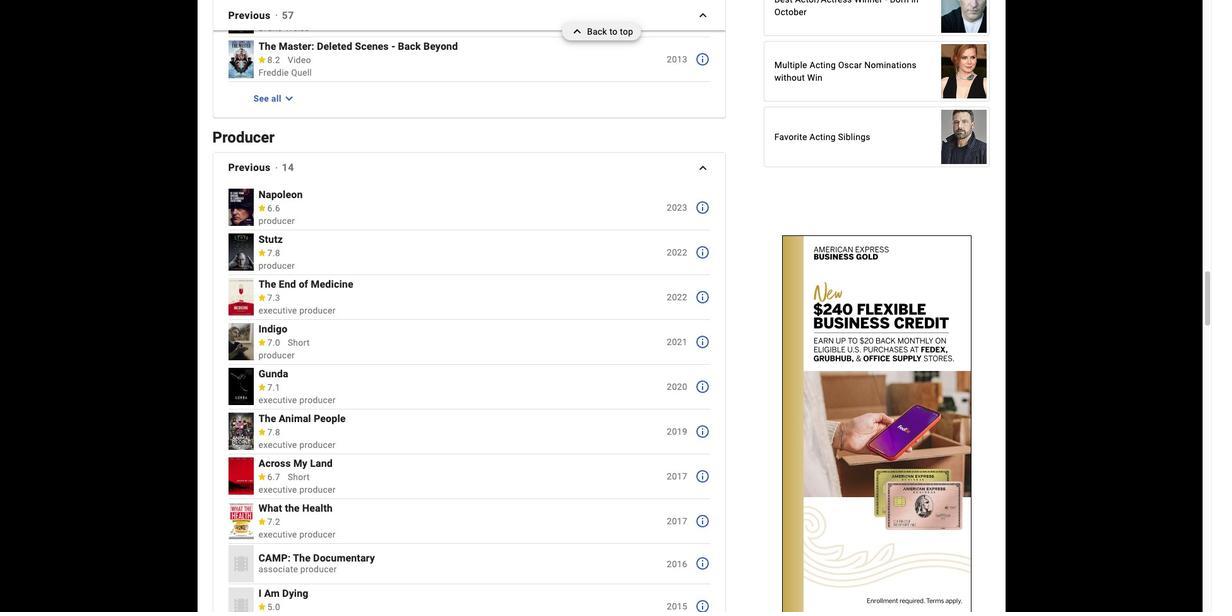 Task type: locate. For each thing, give the bounding box(es) containing it.
0 vertical spatial chevron right image
[[695, 8, 710, 23]]

napoleon button
[[259, 189, 637, 201]]

2 previous from the top
[[228, 162, 271, 174]]

star inline image left 7.2
[[257, 518, 266, 525]]

2 6.6 from the top
[[267, 203, 280, 213]]

2 executive from the top
[[259, 395, 297, 405]]

1 star inline image from the top
[[257, 11, 266, 18]]

1 vertical spatial 2022
[[667, 293, 687, 303]]

all
[[271, 93, 281, 104]]

star inline image right the joaquin phoenix in napoleon (2023) image
[[257, 204, 266, 211]]

1 6.6 from the top
[[267, 10, 280, 20]]

2 more image from the top
[[695, 290, 710, 305]]

executive for end
[[259, 305, 297, 316]]

acting up win
[[810, 60, 836, 70]]

-
[[885, 0, 888, 5], [391, 40, 395, 52]]

1 executive producer from the top
[[259, 305, 336, 316]]

0 vertical spatial short
[[288, 338, 310, 348]]

2017 down 2019
[[667, 472, 687, 482]]

star inline image for 6.6
[[257, 11, 266, 18]]

- inside best actor/actress winner - born in october
[[885, 0, 888, 5]]

3 executive from the top
[[259, 440, 297, 450]]

1 vertical spatial chevron right image
[[695, 161, 710, 176]]

0 vertical spatial previous
[[228, 9, 271, 21]]

3 star inline image from the top
[[257, 518, 266, 525]]

previous for 14
[[228, 162, 271, 174]]

more image for the master: deleted scenes - back beyond
[[695, 52, 710, 67]]

chevron right image for 57
[[695, 8, 710, 23]]

1 vertical spatial acting
[[810, 132, 836, 142]]

star inline image right the animal people (2019) image
[[257, 428, 266, 436]]

chevron right image
[[695, 8, 710, 23], [695, 161, 710, 176]]

2017
[[667, 472, 687, 482], [667, 517, 687, 527]]

executive producer down the what the health
[[259, 530, 336, 540]]

6 more image from the top
[[695, 424, 710, 439]]

2017 for what the health
[[667, 517, 687, 527]]

0 horizontal spatial back
[[398, 40, 421, 52]]

short
[[288, 338, 310, 348], [288, 472, 310, 482]]

the right camp:
[[293, 553, 311, 565]]

executive down 6.7
[[259, 485, 297, 495]]

star inline image down stutz
[[257, 249, 266, 256]]

multiple acting oscar nominations without win link
[[764, 38, 990, 105]]

expand more image
[[281, 91, 297, 106]]

the for the end of medicine
[[259, 278, 276, 290]]

bruno
[[259, 23, 283, 33]]

2 chevron right image from the top
[[695, 161, 710, 176]]

6.6 up bruno
[[267, 10, 280, 20]]

star inline image left 7.3
[[257, 294, 266, 301]]

acting inside multiple acting oscar nominations without win
[[810, 60, 836, 70]]

nominations
[[865, 60, 917, 70]]

acting for siblings
[[810, 132, 836, 142]]

best actor/actress winner - born in october link
[[764, 0, 990, 39]]

2 7.8 from the top
[[267, 427, 280, 437]]

7.8 for the animal people
[[267, 427, 280, 437]]

across
[[259, 458, 291, 470]]

acting inside favorite acting siblings link
[[810, 132, 836, 142]]

1 vertical spatial -
[[391, 40, 395, 52]]

3 executive producer from the top
[[259, 440, 336, 450]]

star inline image left 7.0
[[257, 339, 266, 346]]

star inline image down i
[[257, 603, 266, 611]]

4 star inline image from the top
[[257, 294, 266, 301]]

back
[[587, 27, 607, 37], [398, 40, 421, 52]]

camp:
[[259, 553, 291, 565]]

multiple acting oscar nominations without win
[[775, 60, 917, 83]]

back to top button
[[562, 23, 641, 40]]

short down my
[[288, 472, 310, 482]]

1 short from the top
[[288, 338, 310, 348]]

1 vertical spatial 6.6
[[267, 203, 280, 213]]

what
[[259, 502, 282, 514]]

back inside back to top button
[[587, 27, 607, 37]]

previous
[[228, 9, 271, 21], [228, 162, 271, 174]]

star inline image left 8.2
[[257, 56, 266, 63]]

associate
[[259, 565, 298, 575]]

4 more image from the top
[[695, 335, 710, 350]]

more image for of
[[695, 290, 710, 305]]

star inline image
[[257, 11, 266, 18], [257, 339, 266, 346], [257, 518, 266, 525], [257, 603, 266, 611]]

producer up dying
[[300, 565, 337, 575]]

favorite acting siblings
[[775, 132, 871, 142]]

14
[[282, 162, 294, 174]]

7.1
[[267, 383, 280, 393]]

the for the animal people
[[259, 413, 276, 425]]

people
[[314, 413, 346, 425]]

2022 down 2023
[[667, 248, 687, 258]]

executive producer up animal
[[259, 395, 336, 405]]

winner
[[854, 0, 883, 5]]

previous up bruno
[[228, 9, 271, 21]]

producer down 7.0
[[259, 350, 295, 360]]

1 horizontal spatial back
[[587, 27, 607, 37]]

multiple
[[775, 60, 807, 70]]

7.0
[[267, 338, 280, 348]]

5 executive producer from the top
[[259, 530, 336, 540]]

1 chevron right image from the top
[[695, 8, 710, 23]]

1 acting from the top
[[810, 60, 836, 70]]

the
[[259, 40, 276, 52], [259, 278, 276, 290], [259, 413, 276, 425], [293, 553, 311, 565]]

expand less image
[[569, 23, 587, 40]]

0 vertical spatial 6.6
[[267, 10, 280, 20]]

more image for indigo
[[695, 335, 710, 350]]

3 star inline image from the top
[[257, 249, 266, 256]]

more image
[[695, 7, 710, 22], [695, 52, 710, 67], [695, 200, 710, 215], [695, 335, 710, 350], [695, 379, 710, 395], [695, 424, 710, 439], [695, 514, 710, 529], [695, 557, 710, 572]]

4 executive from the top
[[259, 485, 297, 495]]

the left animal
[[259, 413, 276, 425]]

producer up health
[[299, 485, 336, 495]]

6.6
[[267, 10, 280, 20], [267, 203, 280, 213]]

2022 up 2021
[[667, 293, 687, 303]]

1 vertical spatial previous
[[228, 162, 271, 174]]

the end of medicine (2022) image
[[228, 279, 254, 316]]

2 acting from the top
[[810, 132, 836, 142]]

phil stutz in stutz (2022) image
[[228, 234, 254, 271]]

2 2022 from the top
[[667, 293, 687, 303]]

3 more image from the top
[[695, 469, 710, 484]]

4 more image from the top
[[695, 599, 710, 612]]

executive producer down 7.3
[[259, 305, 336, 316]]

star inline image
[[257, 56, 266, 63], [257, 204, 266, 211], [257, 249, 266, 256], [257, 294, 266, 301], [257, 384, 266, 391], [257, 428, 266, 436], [257, 473, 266, 480]]

5 executive from the top
[[259, 530, 297, 540]]

0 vertical spatial back
[[587, 27, 607, 37]]

2022 for the end of medicine
[[667, 293, 687, 303]]

7.8
[[267, 248, 280, 258], [267, 427, 280, 437]]

more image
[[695, 245, 710, 260], [695, 290, 710, 305], [695, 469, 710, 484], [695, 599, 710, 612]]

1 executive from the top
[[259, 305, 297, 316]]

2022
[[667, 248, 687, 258], [667, 293, 687, 303]]

0 vertical spatial acting
[[810, 60, 836, 70]]

7.3
[[267, 293, 280, 303]]

executive up across
[[259, 440, 297, 450]]

0 vertical spatial 7.8
[[267, 248, 280, 258]]

1 vertical spatial 7.8
[[267, 427, 280, 437]]

best
[[775, 0, 793, 5]]

producer up people
[[299, 395, 336, 405]]

0 vertical spatial 2017
[[667, 472, 687, 482]]

7.8 down stutz
[[267, 248, 280, 258]]

acting left siblings
[[810, 132, 836, 142]]

back left beyond
[[398, 40, 421, 52]]

ben affleck image
[[942, 104, 987, 171]]

2020
[[667, 382, 687, 392]]

star inline image up bruno
[[257, 11, 266, 18]]

5 more image from the top
[[695, 379, 710, 395]]

2 2017 from the top
[[667, 517, 687, 527]]

star inline image for the animal people
[[257, 428, 266, 436]]

1 2022 from the top
[[667, 248, 687, 258]]

7.8 down animal
[[267, 427, 280, 437]]

animal
[[279, 413, 311, 425]]

7 star inline image from the top
[[257, 473, 266, 480]]

across my land button
[[259, 458, 637, 470]]

1 2017 from the top
[[667, 472, 687, 482]]

previous down producer
[[228, 162, 271, 174]]

- left 'born'
[[885, 0, 888, 5]]

2 more image from the top
[[695, 52, 710, 67]]

executive down 7.2
[[259, 530, 297, 540]]

bruno weiss
[[259, 23, 309, 33]]

gunda button
[[259, 368, 637, 380]]

4 star inline image from the top
[[257, 603, 266, 611]]

5 star inline image from the top
[[257, 384, 266, 391]]

2015
[[667, 602, 687, 612]]

the up 7.3
[[259, 278, 276, 290]]

6 star inline image from the top
[[257, 428, 266, 436]]

executive producer for the
[[259, 530, 336, 540]]

stutz
[[259, 234, 283, 246]]

0 vertical spatial 2022
[[667, 248, 687, 258]]

summer phoenix, timothy v. murphy, preston bailey, fiona godivier, and gaia peddy in across my land (2017) image
[[228, 458, 254, 495]]

1 star inline image from the top
[[257, 56, 266, 63]]

joaquin phoenix, marion cotillard, and jeremy renner in the immigrant (2013) image
[[228, 0, 254, 33]]

i am dying
[[259, 588, 309, 600]]

dying
[[282, 588, 309, 600]]

back left to
[[587, 27, 607, 37]]

executive producer up across my land
[[259, 440, 336, 450]]

2017 for across my land
[[667, 472, 687, 482]]

star inline image left 6.7
[[257, 473, 266, 480]]

4 executive producer from the top
[[259, 485, 336, 495]]

star inline image for stutz
[[257, 249, 266, 256]]

camp: the documentary button
[[259, 553, 637, 565]]

short right 7.0
[[288, 338, 310, 348]]

2 star inline image from the top
[[257, 339, 266, 346]]

executive producer up the what the health
[[259, 485, 336, 495]]

- right scenes
[[391, 40, 395, 52]]

my
[[293, 458, 308, 470]]

the master: deleted scenes - back beyond
[[259, 40, 458, 52]]

1 vertical spatial short
[[288, 472, 310, 482]]

0 horizontal spatial -
[[391, 40, 395, 52]]

indigo button
[[259, 323, 637, 335]]

1 vertical spatial 2017
[[667, 517, 687, 527]]

2017 up 2016
[[667, 517, 687, 527]]

in
[[911, 0, 919, 5]]

joaquin phoenix image
[[942, 0, 987, 39]]

executive
[[259, 305, 297, 316], [259, 395, 297, 405], [259, 440, 297, 450], [259, 485, 297, 495], [259, 530, 297, 540]]

executive down the 7.1
[[259, 395, 297, 405]]

executive producer
[[259, 305, 336, 316], [259, 395, 336, 405], [259, 440, 336, 450], [259, 485, 336, 495], [259, 530, 336, 540]]

producer
[[259, 216, 295, 226], [259, 261, 295, 271], [299, 305, 336, 316], [259, 350, 295, 360], [299, 395, 336, 405], [299, 440, 336, 450], [299, 485, 336, 495], [299, 530, 336, 540], [300, 565, 337, 575]]

acting
[[810, 60, 836, 70], [810, 132, 836, 142]]

scenes
[[355, 40, 389, 52]]

1 7.8 from the top
[[267, 248, 280, 258]]

executive down 7.3
[[259, 305, 297, 316]]

1 previous from the top
[[228, 9, 271, 21]]

favorite
[[775, 132, 807, 142]]

star inline image left the 7.1
[[257, 384, 266, 391]]

the up 8.2
[[259, 40, 276, 52]]

siblings
[[838, 132, 871, 142]]

3 more image from the top
[[695, 200, 710, 215]]

philip seymour hoffman, joaquin phoenix, and amy adams in the master: deleted scenes - back beyond (2013) image
[[228, 41, 254, 78]]

0 vertical spatial -
[[885, 0, 888, 5]]

the master: deleted scenes - back beyond button
[[259, 40, 637, 52]]

across my land
[[259, 458, 333, 470]]

to
[[610, 27, 618, 37]]

top
[[620, 27, 633, 37]]

6.6 down 'napoleon'
[[267, 203, 280, 213]]

1 horizontal spatial -
[[885, 0, 888, 5]]

7 more image from the top
[[695, 514, 710, 529]]

2 star inline image from the top
[[257, 204, 266, 211]]

2 short from the top
[[288, 472, 310, 482]]



Task type: vqa. For each thing, say whether or not it's contained in the screenshot.


Task type: describe. For each thing, give the bounding box(es) containing it.
gunda (2020) image
[[228, 368, 254, 406]]

the for the master: deleted scenes - back beyond
[[259, 40, 276, 52]]

the inside camp: the documentary associate producer
[[293, 553, 311, 565]]

7.8 for stutz
[[267, 248, 280, 258]]

executive producer for end
[[259, 305, 336, 316]]

executive producer for my
[[259, 485, 336, 495]]

the
[[285, 502, 300, 514]]

am
[[264, 588, 280, 600]]

napoleon
[[259, 189, 303, 201]]

short for across my land
[[288, 472, 310, 482]]

star inline image for napoleon
[[257, 204, 266, 211]]

back to top
[[587, 27, 633, 37]]

video
[[288, 55, 311, 65]]

8 more image from the top
[[695, 557, 710, 572]]

freddie
[[259, 68, 289, 78]]

the animal people button
[[259, 413, 637, 425]]

more image for napoleon
[[695, 200, 710, 215]]

joaquin phoenix in napoleon (2023) image
[[228, 189, 254, 226]]

what the health
[[259, 502, 333, 514]]

favorite acting siblings link
[[764, 104, 990, 171]]

camp: the documentary associate producer
[[259, 553, 375, 575]]

the end of medicine button
[[259, 278, 637, 290]]

october
[[775, 7, 807, 17]]

more image for gunda
[[695, 379, 710, 395]]

producer up stutz
[[259, 216, 295, 226]]

quell
[[291, 68, 312, 78]]

see all button
[[243, 87, 303, 110]]

1 more image from the top
[[695, 7, 710, 22]]

deleted
[[317, 40, 352, 52]]

star inline image for 7.2
[[257, 518, 266, 525]]

producer down the end of medicine
[[299, 305, 336, 316]]

best actor/actress winner - born in october
[[775, 0, 919, 17]]

acting for oscar
[[810, 60, 836, 70]]

land
[[310, 458, 333, 470]]

2021
[[667, 337, 687, 348]]

more image for what the health
[[695, 514, 710, 529]]

producer inside camp: the documentary associate producer
[[300, 565, 337, 575]]

2016
[[667, 559, 687, 570]]

stutz button
[[259, 234, 637, 246]]

joaquin phoenix in indigo (2021) image
[[228, 323, 254, 361]]

the end of medicine
[[259, 278, 353, 290]]

amy adams image
[[942, 38, 987, 105]]

8.2
[[267, 55, 280, 65]]

2019
[[667, 427, 687, 437]]

the animal people (2019) image
[[228, 413, 254, 450]]

health
[[302, 502, 333, 514]]

producer down health
[[299, 530, 336, 540]]

producer
[[212, 129, 275, 147]]

beyond
[[424, 40, 458, 52]]

producer up land at the bottom of the page
[[299, 440, 336, 450]]

without
[[775, 73, 805, 83]]

more image for the animal people
[[695, 424, 710, 439]]

1 more image from the top
[[695, 245, 710, 260]]

end
[[279, 278, 296, 290]]

more image for land
[[695, 469, 710, 484]]

see all
[[254, 93, 281, 104]]

born
[[890, 0, 909, 5]]

medicine
[[311, 278, 353, 290]]

documentary
[[313, 553, 375, 565]]

1 vertical spatial back
[[398, 40, 421, 52]]

executive for the
[[259, 530, 297, 540]]

57
[[282, 9, 294, 21]]

indigo
[[259, 323, 288, 335]]

i am dying button
[[259, 588, 637, 600]]

star inline image for 7.0
[[257, 339, 266, 346]]

actor/actress
[[795, 0, 852, 5]]

executive for my
[[259, 485, 297, 495]]

see
[[254, 93, 269, 104]]

executive for animal
[[259, 440, 297, 450]]

short for indigo
[[288, 338, 310, 348]]

previous for 57
[[228, 9, 271, 21]]

star inline image for the end of medicine
[[257, 294, 266, 301]]

gunda
[[259, 368, 288, 380]]

2 executive producer from the top
[[259, 395, 336, 405]]

oscar
[[838, 60, 862, 70]]

weiss
[[285, 23, 309, 33]]

chevron right image for 14
[[695, 161, 710, 176]]

7.2
[[267, 517, 280, 527]]

freddie quell
[[259, 68, 312, 78]]

of
[[299, 278, 308, 290]]

win
[[807, 73, 823, 83]]

2013
[[667, 55, 687, 65]]

i
[[259, 588, 262, 600]]

what the health button
[[259, 502, 637, 514]]

master:
[[279, 40, 314, 52]]

6.7
[[267, 472, 280, 482]]

executive producer for animal
[[259, 440, 336, 450]]

the animal people
[[259, 413, 346, 425]]

producer up end on the top left of the page
[[259, 261, 295, 271]]

2022 for stutz
[[667, 248, 687, 258]]

keegan kuhn and kip andersen in what the health (2017) image
[[228, 503, 254, 540]]

star inline image for gunda
[[257, 384, 266, 391]]

more image for dying
[[695, 599, 710, 612]]

2023
[[667, 203, 687, 213]]



